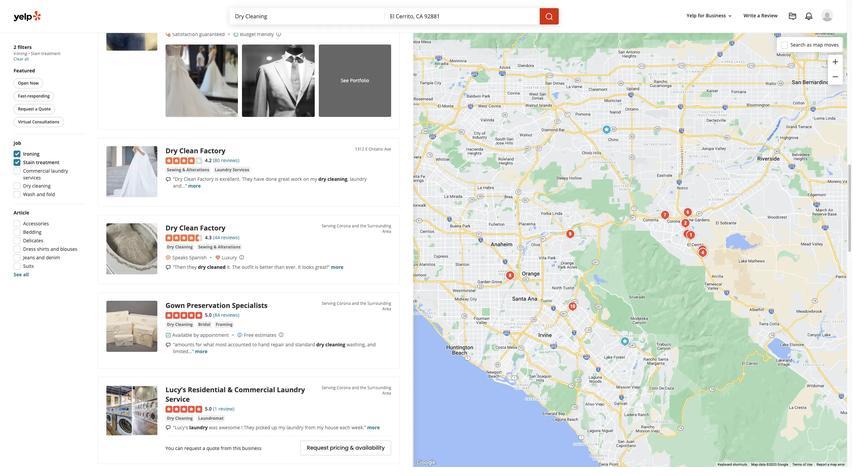 Task type: vqa. For each thing, say whether or not it's contained in the screenshot.
Sushi Bars
no



Task type: locate. For each thing, give the bounding box(es) containing it.
2 5.0 from the top
[[205, 406, 212, 412]]

dry cleaning button for gown preservation specialists
[[166, 321, 194, 328]]

they down services
[[242, 176, 253, 182]]

review
[[762, 12, 778, 19]]

alterations down 4.2
[[187, 167, 209, 173]]

treatment up commercial laundry services
[[36, 159, 59, 166]]

yelp
[[687, 12, 697, 19]]

dry clean factory image
[[697, 246, 710, 260]]

0 vertical spatial sewing & alterations button
[[166, 167, 211, 173]]

cleaning left washing,
[[326, 341, 346, 348]]

0 vertical spatial dry clean factory
[[166, 146, 226, 155]]

city cleaners image
[[659, 208, 672, 222]]

dry cleaning for dry clean factory
[[167, 244, 193, 250]]

1 dry clean factory from the top
[[166, 146, 226, 155]]

the for gown preservation specialists
[[360, 301, 367, 307]]

tyler b. image
[[822, 9, 834, 21]]

dry cleaning link for dry clean factory
[[166, 244, 194, 251]]

laundry inside lucy's residential & commercial laundry service
[[277, 385, 305, 395]]

0 horizontal spatial is
[[215, 176, 219, 182]]

google
[[778, 463, 789, 467]]

16 speech v2 image for "amounts
[[166, 342, 171, 348]]

•
[[28, 51, 30, 56]]

sewing & alterations link down '(44'
[[197, 244, 242, 251]]

0 vertical spatial dry clean factory link
[[166, 146, 226, 155]]

dry clean factory image
[[106, 146, 157, 197], [106, 224, 157, 275], [681, 227, 695, 241], [697, 246, 710, 260]]

from
[[305, 424, 316, 431], [221, 445, 232, 452]]

None field
[[235, 13, 379, 20], [390, 13, 535, 20]]

clean up 4.3 star rating image
[[179, 224, 198, 233]]

serving for gown preservation specialists
[[322, 301, 336, 307]]

corona for dry clean factory
[[337, 223, 351, 229]]

laundry right , on the top left
[[350, 176, 367, 182]]

0 vertical spatial stain
[[31, 51, 40, 56]]

2 corona from the top
[[337, 223, 351, 229]]

1 vertical spatial laundry
[[277, 385, 305, 395]]

info icon image
[[276, 31, 282, 37], [276, 31, 282, 37], [239, 255, 245, 260], [239, 255, 245, 260], [279, 332, 284, 338], [279, 332, 284, 338]]

0 vertical spatial see
[[341, 77, 349, 84]]

is right the outfit
[[255, 264, 259, 270]]

projects image
[[789, 12, 797, 20]]

e
[[366, 146, 368, 152]]

zoom out image
[[832, 73, 840, 81]]

gown preservation specialists image
[[696, 243, 710, 257], [696, 243, 710, 257], [106, 301, 157, 352]]

& up review)
[[228, 385, 233, 395]]

2 5 star rating image from the top
[[166, 406, 202, 413]]

2 vertical spatial group
[[12, 210, 84, 278]]

clean up and..."
[[184, 176, 196, 182]]

1 vertical spatial ironing
[[23, 151, 40, 157]]

more link down what at the left
[[195, 348, 208, 355]]

stain up services
[[23, 159, 35, 166]]

lucy's residential & commercial laundry service image
[[106, 385, 157, 436]]

yelp for business
[[687, 12, 727, 19]]

dry clean factory link for 4.2
[[166, 146, 226, 155]]

see all button
[[14, 271, 29, 278]]

& right pricing
[[350, 444, 354, 452]]

1 vertical spatial request
[[307, 444, 329, 452]]

map region
[[398, 0, 853, 467]]

laundry inside commercial laundry services
[[51, 168, 68, 174]]

more right and..."
[[188, 183, 201, 189]]

5 star rating image
[[166, 312, 202, 319], [166, 406, 202, 413]]

more link for "then they dry cleaned it. the outfit is better than ever. it looks great!" more
[[331, 264, 344, 270]]

factory down 4.2
[[198, 176, 214, 182]]

4 area from the top
[[383, 390, 392, 396]]

area for lucy's residential & commercial laundry service
[[383, 390, 392, 396]]

2 vertical spatial clean
[[179, 224, 198, 233]]

dry cleaning
[[215, 21, 241, 26], [167, 244, 193, 250], [167, 322, 193, 328], [167, 416, 193, 421]]

clean up "4.2 star rating" image
[[179, 146, 198, 155]]

2 16 speech v2 image from the top
[[166, 265, 171, 270]]

0 vertical spatial 16 speech v2 image
[[166, 177, 171, 182]]

3 serving from the top
[[322, 301, 336, 307]]

1 horizontal spatial alterations
[[218, 244, 241, 250]]

2 dry clean factory from the top
[[166, 224, 226, 233]]

0 horizontal spatial laundry
[[215, 167, 232, 173]]

satisfaction
[[172, 31, 198, 37]]

a for request
[[35, 106, 37, 112]]

4 serving corona and the surrounding area from the top
[[322, 385, 392, 396]]

denim
[[46, 254, 60, 261]]

4 surrounding from the top
[[368, 385, 392, 391]]

0 vertical spatial factory
[[200, 146, 226, 155]]

4 serving from the top
[[322, 385, 336, 391]]

dry clean factory for 4.2
[[166, 146, 226, 155]]

laundry for commercial
[[51, 168, 68, 174]]

map for moves
[[814, 41, 824, 48]]

dry cleaning down (5 reviews)
[[215, 21, 241, 26]]

dry cleaning button up the ""lucy's"
[[166, 415, 194, 422]]

1 vertical spatial dry clean factory link
[[166, 224, 226, 233]]

1 serving from the top
[[322, 0, 336, 5]]

have
[[254, 176, 265, 182]]

dry cleaning button for lucy's residential & commercial laundry service
[[166, 415, 194, 422]]

and
[[352, 0, 359, 5], [37, 191, 45, 198], [352, 223, 359, 229], [51, 246, 59, 252], [36, 254, 45, 261], [352, 301, 359, 307], [286, 341, 294, 348], [368, 341, 376, 348], [352, 385, 359, 391]]

0 vertical spatial clean
[[179, 146, 198, 155]]

5.0 link left (1
[[205, 405, 212, 413]]

map right 'as'
[[814, 41, 824, 48]]

residential
[[188, 385, 226, 395]]

cleaning right on
[[328, 176, 348, 182]]

express custom cuts tailoring & cleaners image
[[106, 0, 157, 51]]

reviews) right '(44'
[[221, 234, 240, 241]]

dry cleaning
[[23, 183, 51, 189]]

&
[[182, 167, 186, 173], [214, 244, 217, 250], [228, 385, 233, 395], [350, 444, 354, 452]]

0 vertical spatial cleaning
[[328, 176, 348, 182]]

16 satisfactions guaranteed v2 image
[[166, 31, 171, 37]]

for down available by appointment at left bottom
[[196, 341, 202, 348]]

1 16 speech v2 image from the top
[[166, 342, 171, 348]]

by
[[194, 332, 199, 338]]

5.0 link left (84
[[205, 311, 212, 319]]

reviews) for (44
[[221, 234, 240, 241]]

4 the from the top
[[360, 385, 367, 391]]

the for dry clean factory
[[360, 223, 367, 229]]

virtual
[[18, 119, 31, 125]]

surrounding for dry clean factory
[[368, 223, 392, 229]]

16 speech v2 image
[[166, 177, 171, 182], [166, 265, 171, 270]]

3 the from the top
[[360, 301, 367, 307]]

4.2 star rating image
[[166, 157, 202, 164]]

dry cleaning up the ""lucy's"
[[167, 416, 193, 421]]

friendly
[[257, 31, 274, 37]]

5.0 left (1
[[205, 406, 212, 412]]

0 vertical spatial ironing
[[14, 51, 27, 56]]

was
[[209, 424, 218, 431]]

16 speech v2 image for "dry
[[166, 177, 171, 182]]

2 dry clean factory link from the top
[[166, 224, 226, 233]]

1 vertical spatial stain
[[23, 159, 35, 166]]

0 vertical spatial 5.0 link
[[205, 311, 212, 319]]

5 star rating image for lucy's
[[166, 406, 202, 413]]

clean for 4.3
[[179, 224, 198, 233]]

more link for "lucy's laundry was awesome ! they picked up my laundry from my house each week." more
[[367, 424, 380, 431]]

of
[[803, 463, 807, 467]]

4 corona from the top
[[337, 385, 351, 391]]

for inside button
[[698, 12, 705, 19]]

0 horizontal spatial from
[[221, 445, 232, 452]]

ave
[[385, 146, 392, 152]]

2 5.0 link from the top
[[205, 405, 212, 413]]

dry cleaning link
[[213, 20, 242, 27], [166, 244, 194, 251], [166, 321, 194, 328], [166, 415, 194, 422]]

cleaning
[[223, 21, 241, 26], [175, 244, 193, 250], [175, 322, 193, 328], [175, 416, 193, 421]]

available
[[172, 332, 192, 338]]

from left this on the left bottom
[[221, 445, 232, 452]]

google image
[[415, 459, 438, 467]]

is left excellent.
[[215, 176, 219, 182]]

group
[[829, 55, 844, 85], [12, 140, 84, 200], [12, 210, 84, 278]]

more link for "amounts for what most accounted to hand repair and standard dry cleaning
[[195, 348, 208, 355]]

a inside "link"
[[758, 12, 761, 19]]

see inside group
[[14, 271, 22, 278]]

1 horizontal spatial see
[[341, 77, 349, 84]]

cleaning for dry clean factory
[[175, 244, 193, 250]]

request up "virtual"
[[18, 106, 34, 112]]

picked
[[256, 424, 270, 431]]

cleaning up available
[[175, 322, 193, 328]]

a right "write"
[[758, 12, 761, 19]]

reviews) inside (84 reviews) link
[[221, 312, 240, 318]]

1 vertical spatial they
[[244, 424, 255, 431]]

dry clean factory link
[[166, 146, 226, 155], [166, 224, 226, 233]]

reviews) up laundry services
[[221, 157, 240, 164]]

"amounts for what most accounted to hand repair and standard dry cleaning
[[173, 341, 346, 348]]

1 none field from the left
[[235, 13, 379, 20]]

gown preservation specialists link
[[166, 301, 268, 310]]

surrounding
[[368, 0, 392, 5], [368, 223, 392, 229], [368, 301, 392, 307], [368, 385, 392, 391]]

dry cleaning button
[[213, 20, 242, 27], [166, 244, 194, 251], [166, 321, 194, 328], [166, 415, 194, 422]]

my for lucy's residential & commercial laundry service
[[317, 424, 324, 431]]

factory up '(44'
[[200, 224, 226, 233]]

accounted
[[228, 341, 251, 348]]

0 vertical spatial 16 speech v2 image
[[166, 342, 171, 348]]

& inside lucy's residential & commercial laundry service
[[228, 385, 233, 395]]

laundry left "was"
[[189, 424, 208, 431]]

1 vertical spatial 5.0
[[205, 406, 212, 412]]

2 vertical spatial factory
[[200, 224, 226, 233]]

ironing down filters
[[14, 51, 27, 56]]

notifications image
[[805, 12, 814, 20]]

0 horizontal spatial commercial
[[23, 168, 50, 174]]

my for dry clean factory
[[311, 176, 317, 182]]

corona
[[337, 0, 351, 5], [337, 223, 351, 229], [337, 301, 351, 307], [337, 385, 351, 391]]

reviews) inside (44 reviews) link
[[221, 234, 240, 241]]

1 vertical spatial 16 speech v2 image
[[166, 425, 171, 431]]

most
[[216, 341, 227, 348]]

alterations down (44 reviews)
[[218, 244, 241, 250]]

dry clean factory link for 4.3
[[166, 224, 226, 233]]

1 horizontal spatial map
[[831, 463, 838, 467]]

0 horizontal spatial map
[[814, 41, 824, 48]]

0 vertical spatial they
[[242, 176, 253, 182]]

16 speech v2 image left the ""lucy's"
[[166, 425, 171, 431]]

stain right •
[[31, 51, 40, 56]]

dry cleaning down 4.3 star rating image
[[167, 244, 193, 250]]

from left house
[[305, 424, 316, 431]]

dry clean factory link up 4.3 star rating image
[[166, 224, 226, 233]]

0 horizontal spatial for
[[196, 341, 202, 348]]

1 5.0 link from the top
[[205, 311, 212, 319]]

search image
[[545, 12, 554, 21]]

keyboard
[[718, 463, 733, 467]]

dry right they
[[198, 264, 206, 270]]

cleaning up the ""lucy's"
[[175, 416, 193, 421]]

3 surrounding from the top
[[368, 301, 392, 307]]

sewing & alterations
[[167, 167, 209, 173], [198, 244, 241, 250]]

1 vertical spatial 5 star rating image
[[166, 406, 202, 413]]

16 speech v2 image
[[166, 342, 171, 348], [166, 425, 171, 431]]

1 horizontal spatial request
[[307, 444, 329, 452]]

see
[[341, 77, 349, 84], [14, 271, 22, 278]]

0 vertical spatial dry
[[319, 176, 326, 182]]

serving for lucy's residential & commercial laundry service
[[322, 385, 336, 391]]

3 area from the top
[[383, 306, 392, 312]]

2 serving corona and the surrounding area from the top
[[322, 223, 392, 234]]

request left pricing
[[307, 444, 329, 452]]

5 star rating image down gown
[[166, 312, 202, 319]]

a inside "button"
[[35, 106, 37, 112]]

0 vertical spatial from
[[305, 424, 316, 431]]

1 dry clean factory link from the top
[[166, 146, 226, 155]]

terms
[[793, 463, 803, 467]]

great!"
[[315, 264, 330, 270]]

dry cleaning link up available
[[166, 321, 194, 328]]

dry up 16 speaks spanish v2 icon
[[167, 244, 174, 250]]

sewing up the "dry
[[167, 167, 181, 173]]

request inside button
[[307, 444, 329, 452]]

3 serving corona and the surrounding area from the top
[[322, 301, 392, 312]]

1 vertical spatial dry clean factory
[[166, 224, 226, 233]]

1 vertical spatial group
[[12, 140, 84, 200]]

1 vertical spatial alterations
[[218, 244, 241, 250]]

to
[[253, 341, 257, 348]]

ontario
[[369, 146, 384, 152]]

see all
[[14, 271, 29, 278]]

dry cleaning link up the ""lucy's"
[[166, 415, 194, 422]]

dry down the (5 on the top of the page
[[215, 21, 222, 26]]

commercial
[[23, 168, 50, 174], [235, 385, 275, 395]]

search
[[791, 41, 806, 48]]

dry up 4.3 star rating image
[[166, 224, 178, 233]]

request inside "button"
[[18, 106, 34, 112]]

0 vertical spatial 5.0
[[205, 312, 212, 318]]

1 vertical spatial sewing & alterations button
[[197, 244, 242, 251]]

write a review link
[[742, 10, 781, 22]]

treatment inside 2 filters ironing • stain treatment clear all
[[41, 51, 61, 56]]

featured group
[[12, 67, 84, 129]]

clean for 4.2
[[179, 146, 198, 155]]

16 speech v2 image left the "dry
[[166, 177, 171, 182]]

my right on
[[311, 176, 317, 182]]

my
[[311, 176, 317, 182], [279, 424, 286, 431], [317, 424, 324, 431]]

1 horizontal spatial laundry
[[277, 385, 305, 395]]

dry cleaning button down 4.3 star rating image
[[166, 244, 194, 251]]

dry right on
[[319, 176, 326, 182]]

see for see portfolio
[[341, 77, 349, 84]]

looks
[[302, 264, 314, 270]]

ironing up stain treatment
[[23, 151, 40, 157]]

dry cleaning link down (5 reviews)
[[213, 20, 242, 27]]

more link right and..."
[[188, 183, 201, 189]]

0 vertical spatial for
[[698, 12, 705, 19]]

1 5.0 from the top
[[205, 312, 212, 318]]

sewing & alterations down '(44'
[[198, 244, 241, 250]]

request a quote
[[18, 106, 51, 112]]

sewing
[[167, 167, 181, 173], [198, 244, 213, 250]]

0 horizontal spatial see
[[14, 271, 22, 278]]

0 vertical spatial all
[[24, 56, 29, 62]]

more link right week."
[[367, 424, 380, 431]]

"then they dry cleaned it. the outfit is better than ever. it looks great!" more
[[173, 264, 344, 270]]

suits
[[23, 263, 34, 269]]

2 the from the top
[[360, 223, 367, 229]]

a left the quote
[[35, 106, 37, 112]]

(84 reviews) link
[[213, 311, 240, 319]]

0 vertical spatial 5 star rating image
[[166, 312, 202, 319]]

1 horizontal spatial commercial
[[235, 385, 275, 395]]

factory up (80
[[200, 146, 226, 155]]

none field find
[[235, 13, 379, 20]]

laundry right up
[[287, 424, 304, 431]]

sewing down 4.3
[[198, 244, 213, 250]]

0 vertical spatial sewing
[[167, 167, 181, 173]]

1 horizontal spatial is
[[255, 264, 259, 270]]

1 vertical spatial for
[[196, 341, 202, 348]]

(80
[[213, 157, 220, 164]]

1 vertical spatial see
[[14, 271, 22, 278]]

dry up "4.2 star rating" image
[[166, 146, 178, 155]]

1 horizontal spatial for
[[698, 12, 705, 19]]

0 vertical spatial sewing & alterations
[[167, 167, 209, 173]]

awesome
[[219, 424, 240, 431]]

you
[[166, 445, 174, 452]]

None search field
[[230, 8, 560, 24]]

reviews) inside (80 reviews) link
[[221, 157, 240, 164]]

5.0 left (84
[[205, 312, 212, 318]]

dry cleaning up available
[[167, 322, 193, 328]]

dry clean factory link up "4.2 star rating" image
[[166, 146, 226, 155]]

blouses
[[60, 246, 77, 252]]

0 vertical spatial laundry
[[215, 167, 232, 173]]

0 horizontal spatial request
[[18, 106, 34, 112]]

budget friendly
[[240, 31, 274, 37]]

0 horizontal spatial alterations
[[187, 167, 209, 173]]

express custom cuts tailoring & cleaners image
[[679, 217, 693, 230]]

report
[[817, 463, 827, 467]]

1 horizontal spatial none field
[[390, 13, 535, 20]]

1312
[[355, 146, 365, 152]]

the for lucy's residential & commercial laundry service
[[360, 385, 367, 391]]

1 5 star rating image from the top
[[166, 312, 202, 319]]

dry cleaning button up available
[[166, 321, 194, 328]]

for for "amounts
[[196, 341, 202, 348]]

cleaning
[[328, 176, 348, 182], [32, 183, 51, 189], [326, 341, 346, 348]]

3 corona from the top
[[337, 301, 351, 307]]

laundry inside button
[[215, 167, 232, 173]]

a
[[758, 12, 761, 19], [35, 106, 37, 112], [203, 445, 205, 452], [828, 463, 830, 467]]

sewing & alterations down "4.2 star rating" image
[[167, 167, 209, 173]]

they for factory
[[242, 176, 253, 182]]

group containing article
[[12, 210, 84, 278]]

laundry down stain treatment
[[51, 168, 68, 174]]

more link right great!"
[[331, 264, 344, 270]]

2 area from the top
[[383, 229, 392, 234]]

2 16 speech v2 image from the top
[[166, 425, 171, 431]]

laundry
[[51, 168, 68, 174], [350, 176, 367, 182], [189, 424, 208, 431], [287, 424, 304, 431]]

user actions element
[[682, 9, 844, 50]]

and inside the washing, and limited..."
[[368, 341, 376, 348]]

cleaning up wash and fold
[[32, 183, 51, 189]]

sewing & alterations link down "4.2 star rating" image
[[166, 167, 211, 173]]

"lucy's laundry was awesome ! they picked up my laundry from my house each week." more
[[173, 424, 380, 431]]

& down "4.2 star rating" image
[[182, 167, 186, 173]]

treatment right •
[[41, 51, 61, 56]]

0 vertical spatial map
[[814, 41, 824, 48]]

report a map error link
[[817, 463, 846, 467]]

1 vertical spatial from
[[221, 445, 232, 452]]

request
[[184, 445, 202, 452]]

0 horizontal spatial none field
[[235, 13, 379, 20]]

area for dry clean factory
[[383, 229, 392, 234]]

2 none field from the left
[[390, 13, 535, 20]]

©2023
[[767, 463, 777, 467]]

1 vertical spatial sewing & alterations link
[[197, 244, 242, 251]]

cleaning down 4.3 star rating image
[[175, 244, 193, 250]]

more link
[[188, 183, 201, 189], [331, 264, 344, 270], [195, 348, 208, 355], [367, 424, 380, 431]]

16 speech v2 image down 16 available by appointment v2 image
[[166, 342, 171, 348]]

1 vertical spatial commercial
[[235, 385, 275, 395]]

pricing
[[330, 444, 349, 452]]

16 speaks spanish v2 image
[[166, 255, 171, 260]]

16 speech v2 image down 16 speaks spanish v2 icon
[[166, 265, 171, 270]]

laundry inside , laundry and..."
[[350, 176, 367, 182]]

1 horizontal spatial sewing
[[198, 244, 213, 250]]

dress
[[23, 246, 36, 252]]

a right report
[[828, 463, 830, 467]]

map left error
[[831, 463, 838, 467]]

0 vertical spatial request
[[18, 106, 34, 112]]

dry right standard
[[317, 341, 324, 348]]

16 free estimates v2 image
[[237, 333, 243, 338]]

factory for 4.2
[[200, 146, 226, 155]]

serving for dry clean factory
[[322, 223, 336, 229]]

0 vertical spatial is
[[215, 176, 219, 182]]

moves
[[825, 41, 839, 48]]

1 16 speech v2 image from the top
[[166, 177, 171, 182]]

for right the yelp
[[698, 12, 705, 19]]

1 vertical spatial map
[[831, 463, 838, 467]]

terms of use
[[793, 463, 813, 467]]

0 vertical spatial treatment
[[41, 51, 61, 56]]

4.3 star rating image
[[166, 235, 202, 241]]

16 budget friendly v2 image
[[233, 31, 239, 37]]

map for error
[[831, 463, 838, 467]]

2 serving from the top
[[322, 223, 336, 229]]

16 luxury v2 image
[[215, 255, 221, 260]]

limited..."
[[173, 348, 194, 355]]

all right "clear"
[[24, 56, 29, 62]]

dry clean factory up "4.2 star rating" image
[[166, 146, 226, 155]]

0 vertical spatial commercial
[[23, 168, 50, 174]]

clear
[[14, 56, 23, 62]]

1 vertical spatial clean
[[184, 176, 196, 182]]

speaks
[[172, 254, 188, 261]]

lucy's laundry & dry cleaning image
[[504, 269, 517, 282]]

alterations
[[187, 167, 209, 173], [218, 244, 241, 250]]

it
[[298, 264, 301, 270]]

1 vertical spatial 16 speech v2 image
[[166, 265, 171, 270]]

request for request a quote
[[18, 106, 34, 112]]

fold
[[46, 191, 55, 198]]

2 surrounding from the top
[[368, 223, 392, 229]]

reviews) up framing
[[221, 312, 240, 318]]

the
[[232, 264, 241, 270]]

my left house
[[317, 424, 324, 431]]

5.0 link
[[205, 311, 212, 319], [205, 405, 212, 413]]

ironing inside 2 filters ironing • stain treatment clear all
[[14, 51, 27, 56]]

cleaning up 16 budget friendly v2 icon
[[223, 21, 241, 26]]

1 vertical spatial 5.0 link
[[205, 405, 212, 413]]

dry cleaning link down 4.3 star rating image
[[166, 244, 194, 251]]



Task type: describe. For each thing, give the bounding box(es) containing it.
a for report
[[828, 463, 830, 467]]

map data ©2023 google
[[752, 463, 789, 467]]

lucy's residential & commercial laundry service
[[166, 385, 305, 404]]

gown preservation specialists
[[166, 301, 268, 310]]

see for see all
[[14, 271, 22, 278]]

1 vertical spatial sewing & alterations
[[198, 244, 241, 250]]

for for yelp
[[698, 12, 705, 19]]

(84
[[213, 312, 220, 318]]

(84 reviews)
[[213, 312, 240, 318]]

terms of use link
[[793, 463, 813, 467]]

(1 review)
[[213, 406, 235, 412]]

dry up wash
[[23, 183, 31, 189]]

2 vertical spatial dry
[[317, 341, 324, 348]]

Find text field
[[235, 13, 379, 20]]

done
[[266, 176, 277, 182]]

as
[[807, 41, 812, 48]]

laundromat link
[[197, 415, 225, 422]]

keyboard shortcuts button
[[718, 463, 748, 467]]

dry cleaning link for gown preservation specialists
[[166, 321, 194, 328]]

"then
[[173, 264, 186, 270]]

stain inside 2 filters ironing • stain treatment clear all
[[31, 51, 40, 56]]

a for write
[[758, 12, 761, 19]]

ironing inside group
[[23, 151, 40, 157]]

group containing job
[[12, 140, 84, 200]]

5.0 link for preservation
[[205, 311, 212, 319]]

keyboard shortcuts
[[718, 463, 748, 467]]

baroni cleaners & tailoring image
[[566, 300, 580, 313]]

sewing & alterations button for the bottommost the sewing & alterations link
[[197, 244, 242, 251]]

,
[[348, 176, 349, 182]]

(80 reviews)
[[213, 157, 240, 164]]

16 available by appointment v2 image
[[166, 333, 171, 338]]

standard
[[295, 341, 315, 348]]

quote
[[39, 106, 51, 112]]

framing
[[216, 322, 233, 328]]

4.2
[[205, 157, 212, 164]]

1 vertical spatial treatment
[[36, 159, 59, 166]]

all inside 2 filters ironing • stain treatment clear all
[[24, 56, 29, 62]]

free
[[244, 332, 254, 338]]

1 serving corona and the surrounding area from the top
[[322, 0, 392, 11]]

jeans and denim
[[23, 254, 60, 261]]

lucy's residential & commercial laundry service image
[[682, 206, 695, 219]]

2 vertical spatial cleaning
[[326, 341, 346, 348]]

request pricing & availability
[[307, 444, 385, 452]]

1 vertical spatial all
[[23, 271, 29, 278]]

report a map error
[[817, 463, 846, 467]]

(5
[[213, 11, 217, 17]]

1 surrounding from the top
[[368, 0, 392, 5]]

dry cleaning button down (5 reviews)
[[213, 20, 242, 27]]

business
[[706, 12, 727, 19]]

& inside button
[[350, 444, 354, 452]]

fast-
[[18, 93, 27, 99]]

5.0 link for residential
[[205, 405, 212, 413]]

my right up
[[279, 424, 286, 431]]

reviews) right the (5 on the top of the page
[[218, 11, 237, 17]]

services
[[233, 167, 249, 173]]

dress shirts and blouses
[[23, 246, 77, 252]]

delicates
[[23, 237, 43, 244]]

portfolio
[[350, 77, 369, 84]]

clear all link
[[14, 56, 29, 62]]

area for gown preservation specialists
[[383, 306, 392, 312]]

yelp for business button
[[685, 10, 736, 22]]

ontario cleaners image
[[685, 228, 698, 242]]

spanish
[[189, 254, 207, 261]]

error
[[838, 463, 846, 467]]

"dry
[[173, 176, 183, 182]]

washing, and limited..."
[[173, 341, 376, 355]]

fast-responding button
[[14, 91, 54, 101]]

power cleaners image
[[619, 335, 632, 348]]

open
[[18, 80, 29, 86]]

ever.
[[286, 264, 297, 270]]

it.
[[227, 264, 231, 270]]

anaheim hills cleaners image
[[564, 227, 578, 241]]

16 chevron down v2 image
[[728, 13, 733, 19]]

0 vertical spatial group
[[829, 55, 844, 85]]

none field near
[[390, 13, 535, 20]]

shortcuts
[[733, 463, 748, 467]]

commercial inside commercial laundry services
[[23, 168, 50, 174]]

guaranteed
[[199, 31, 225, 37]]

0 vertical spatial alterations
[[187, 167, 209, 173]]

cleaning for gown preservation specialists
[[175, 322, 193, 328]]

more right week."
[[367, 424, 380, 431]]

5 star rating image for gown
[[166, 312, 202, 319]]

"dry clean factory is excellent. they have done great work on my dry cleaning
[[173, 176, 348, 182]]

request pricing & availability button
[[301, 441, 392, 456]]

serving corona and the surrounding area for lucy's residential & commercial laundry service
[[322, 385, 392, 396]]

great
[[278, 176, 290, 182]]

1 horizontal spatial from
[[305, 424, 316, 431]]

1 vertical spatial dry
[[198, 264, 206, 270]]

framing button
[[215, 321, 234, 328]]

16 speech v2 image for "then
[[166, 265, 171, 270]]

quote
[[207, 445, 220, 452]]

Near text field
[[390, 13, 535, 20]]

more down what at the left
[[195, 348, 208, 355]]

reviews) for (84
[[221, 312, 240, 318]]

cleaning for lucy's residential & commercial laundry service
[[175, 416, 193, 421]]

review)
[[219, 406, 235, 412]]

serving corona and the surrounding area for gown preservation specialists
[[322, 301, 392, 312]]

1 vertical spatial cleaning
[[32, 183, 51, 189]]

laundromat button
[[197, 415, 225, 422]]

write a review
[[744, 12, 778, 19]]

lucy's residential & commercial laundry service link
[[166, 385, 305, 404]]

dry cleaning for gown preservation specialists
[[167, 322, 193, 328]]

open now
[[18, 80, 39, 86]]

laundry services button
[[213, 167, 251, 173]]

1 corona from the top
[[337, 0, 351, 5]]

serving corona and the surrounding area for dry clean factory
[[322, 223, 392, 234]]

0 horizontal spatial sewing
[[167, 167, 181, 173]]

factory for 4.3
[[200, 224, 226, 233]]

1 area from the top
[[383, 5, 392, 11]]

framing link
[[215, 321, 234, 328]]

surrounding for gown preservation specialists
[[368, 301, 392, 307]]

sewing & alterations button for the sewing & alterations link to the top
[[166, 167, 211, 173]]

& down '(44'
[[214, 244, 217, 250]]

washing,
[[347, 341, 366, 348]]

1 vertical spatial factory
[[198, 176, 214, 182]]

cleaned
[[207, 264, 226, 270]]

each
[[340, 424, 351, 431]]

commercial inside lucy's residential & commercial laundry service
[[235, 385, 275, 395]]

corona for lucy's residential & commercial laundry service
[[337, 385, 351, 391]]

1 vertical spatial sewing
[[198, 244, 213, 250]]

zoom in image
[[832, 58, 840, 66]]

write
[[744, 12, 757, 19]]

business
[[242, 445, 262, 452]]

estimates
[[255, 332, 277, 338]]

reviews) for (80
[[221, 157, 240, 164]]

this
[[233, 445, 241, 452]]

open now button
[[14, 78, 43, 88]]

(5 reviews)
[[213, 11, 237, 17]]

5.0 for preservation
[[205, 312, 212, 318]]

surrounding for lucy's residential & commercial laundry service
[[368, 385, 392, 391]]

they for &
[[244, 424, 255, 431]]

more right great!"
[[331, 264, 344, 270]]

dry cleaning link for lucy's residential & commercial laundry service
[[166, 415, 194, 422]]

dry clean factory for 4.3
[[166, 224, 226, 233]]

5.0 for residential
[[205, 406, 212, 412]]

laundry for ,
[[350, 176, 367, 182]]

virtual consultations button
[[14, 117, 64, 127]]

suds and bubbles laundry services image
[[600, 123, 614, 137]]

responding
[[27, 93, 50, 99]]

laundry for "lucy's
[[189, 424, 208, 431]]

dry cleaning button for dry clean factory
[[166, 244, 194, 251]]

wash
[[23, 191, 35, 198]]

16 speech v2 image for "lucy's
[[166, 425, 171, 431]]

than
[[275, 264, 285, 270]]

work
[[291, 176, 302, 182]]

0 vertical spatial sewing & alterations link
[[166, 167, 211, 173]]

more link for "dry clean factory is excellent. they have done great work on my dry cleaning
[[188, 183, 201, 189]]

luxury
[[222, 254, 237, 261]]

bedding
[[23, 229, 41, 235]]

dry cleaning for lucy's residential & commercial laundry service
[[167, 416, 193, 421]]

2
[[14, 44, 16, 50]]

filters
[[18, 44, 32, 50]]

dry up the ""lucy's"
[[167, 416, 174, 421]]

week."
[[352, 424, 366, 431]]

1 the from the top
[[360, 0, 367, 5]]

"lucy's
[[173, 424, 188, 431]]

availability
[[356, 444, 385, 452]]

1 vertical spatial is
[[255, 264, 259, 270]]

they
[[187, 264, 197, 270]]

request for request pricing & availability
[[307, 444, 329, 452]]

house
[[325, 424, 339, 431]]

corona for gown preservation specialists
[[337, 301, 351, 307]]

speaks spanish
[[172, 254, 207, 261]]

request a quote button
[[14, 104, 55, 114]]

a left quote
[[203, 445, 205, 452]]

(44
[[213, 234, 220, 241]]

(80 reviews) link
[[213, 157, 240, 164]]

dry up 16 available by appointment v2 image
[[167, 322, 174, 328]]



